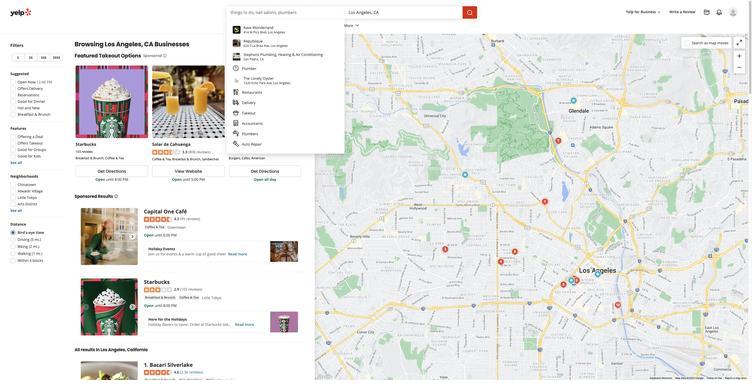 Task type: locate. For each thing, give the bounding box(es) containing it.
slideshow element for starbucks
[[81, 279, 138, 336]]

bestia image
[[613, 300, 624, 310]]

restaurants
[[230, 23, 250, 28], [242, 90, 262, 95]]

see all down good for kids
[[10, 160, 22, 165]]

review
[[684, 9, 696, 14]]

google image
[[316, 373, 334, 380]]

for
[[635, 9, 640, 14], [28, 99, 33, 104], [28, 147, 33, 152], [28, 154, 33, 159], [161, 252, 166, 256], [158, 317, 163, 322]]

open down breakfast & brunch button
[[144, 303, 154, 308]]

0 vertical spatial slideshow element
[[81, 208, 138, 265]]

slideshow element for capital one café
[[81, 208, 138, 265]]

1 get directions link from the left
[[76, 166, 148, 177]]

1 vertical spatial good
[[18, 147, 27, 152]]

(2.5k reviews)
[[180, 370, 203, 375]]

103
[[76, 149, 81, 154]]

0 vertical spatial all
[[18, 160, 22, 165]]

slurpin' ramen bar - los angeles image
[[496, 257, 507, 267]]

0 vertical spatial view
[[175, 168, 185, 174]]

takeout inside group
[[29, 141, 43, 146]]

holiday inside 'holiday events join us for events & a warm cup of good cheer read more'
[[149, 246, 162, 251]]

little down 2.9 (103 reviews)
[[202, 295, 210, 300]]

2 reviews from the left
[[235, 149, 246, 154]]

reviews) for 2.9 (103 reviews)
[[188, 287, 202, 292]]

24 chevron down v2 image
[[251, 22, 258, 29]]

ca right pedro,
[[260, 57, 264, 61]]

reviews) right (95
[[186, 216, 200, 221]]

angeles, right "in"
[[108, 347, 126, 353]]

starbucks link up 103
[[76, 141, 96, 147]]

tea for bottom coffee & tea button
[[194, 295, 199, 300]]

morrison atwater village image
[[554, 136, 564, 146]]

holiday inside here for the holidays holiday flavors to savor. order at starbucks today. read more
[[149, 322, 161, 327]]

16 info v2 image right results
[[114, 194, 118, 199]]

little tokyo down 2.9 (103 reviews)
[[202, 295, 222, 300]]

coffee & tea button down 2.9 (103 reviews)
[[179, 295, 200, 300]]

view inside "link"
[[175, 168, 185, 174]]

restaurants up the "414"
[[230, 23, 250, 28]]

©2023
[[688, 377, 695, 380]]

a right write
[[681, 9, 683, 14]]

until
[[106, 177, 114, 182], [183, 177, 190, 182], [155, 233, 162, 238], [155, 303, 162, 308]]

0 vertical spatial good
[[18, 99, 27, 104]]

3.3
[[182, 149, 188, 154]]

get for ihop
[[251, 168, 258, 174]]

1 vertical spatial breakfast & brunch
[[145, 295, 175, 300]]

1 horizontal spatial directions
[[259, 168, 280, 174]]

good for kids
[[18, 154, 41, 159]]

brunch inside breakfast & brunch button
[[164, 295, 175, 300]]

0 vertical spatial coffee & tea button
[[144, 225, 166, 230]]

coffee & tea down 4.3 star rating 'image'
[[145, 225, 165, 229]]

1 horizontal spatial 16 info v2 image
[[163, 54, 167, 58]]

get for starbucks
[[98, 168, 105, 174]]

1 vertical spatial view
[[36, 230, 44, 235]]

a left deal
[[33, 134, 35, 139]]

2 vertical spatial takeout
[[29, 141, 43, 146]]

more right today.
[[245, 322, 254, 327]]

for right us
[[161, 252, 166, 256]]

2 vertical spatial good
[[18, 154, 27, 159]]

for right 'yelp'
[[635, 9, 640, 14]]

featured takeout options
[[75, 52, 141, 59]]

0 vertical spatial starbucks
[[76, 141, 96, 147]]

mi.) right (5
[[35, 237, 41, 242]]

a inside group
[[33, 134, 35, 139]]

until down breakfast & brunch button
[[155, 303, 162, 308]]

1 horizontal spatial view
[[175, 168, 185, 174]]

0 vertical spatial takeout
[[99, 52, 120, 59]]

0 horizontal spatial get
[[98, 168, 105, 174]]

get directions link down the starbucks 103 reviews breakfast & brunch, coffee & tea
[[76, 166, 148, 177]]

1 vertical spatial see all button
[[10, 208, 22, 213]]

accountants
[[242, 121, 263, 126]]

1 horizontal spatial brunch
[[164, 295, 175, 300]]

none field near
[[349, 10, 459, 15]]

cup
[[196, 252, 202, 256]]

1 vertical spatial see all
[[10, 208, 22, 213]]

filters
[[10, 43, 23, 48]]

republique 624 s la brea ave, los angeles
[[244, 39, 288, 48]]

reviews) right (2.5k
[[189, 370, 203, 375]]

business categories element
[[226, 19, 739, 34]]

a right report
[[734, 377, 736, 380]]

get directions link
[[76, 166, 148, 177], [229, 166, 302, 177]]

plumber link
[[230, 63, 342, 74]]

within
[[18, 258, 29, 263]]

1 holiday from the top
[[149, 246, 162, 251]]

see all down arts
[[10, 208, 22, 213]]

2 offers from the top
[[18, 141, 28, 146]]

delivery inside group
[[29, 86, 43, 91]]

good up hot
[[18, 99, 27, 104]]

here
[[149, 317, 157, 322]]

2 see all button from the top
[[10, 208, 22, 213]]

fixins soul kitchen - los angeles image
[[559, 280, 569, 290]]

burgers,
[[229, 156, 241, 160]]

takeout for featured takeout options
[[99, 52, 120, 59]]

(95
[[180, 216, 185, 221]]

little inside group
[[18, 195, 26, 200]]

open until 6:00 pm
[[144, 233, 177, 238]]

open inside group
[[18, 80, 27, 84]]

1 horizontal spatial coffee & tea button
[[179, 295, 200, 300]]

0 vertical spatial of
[[203, 252, 206, 256]]

good down good for groups
[[18, 154, 27, 159]]

(5
[[31, 237, 34, 242]]

angeles up heating
[[277, 44, 288, 48]]

group
[[734, 51, 746, 73], [9, 71, 64, 119], [9, 126, 64, 165], [9, 174, 64, 213]]

1 vertical spatial brunch
[[164, 295, 175, 300]]

angeles for republique
[[277, 44, 288, 48]]

1 horizontal spatial reviews
[[235, 149, 246, 154]]

624
[[244, 44, 249, 48]]

2 holiday from the top
[[149, 322, 161, 327]]

mi.) right (2
[[33, 244, 39, 249]]

read right today.
[[235, 322, 244, 327]]

starbucks right the at
[[205, 322, 222, 327]]

breakfast inside group
[[18, 112, 34, 117]]

offers for offers delivery
[[18, 86, 28, 91]]

1 vertical spatial read
[[235, 322, 244, 327]]

good
[[18, 99, 27, 104], [18, 147, 27, 152], [18, 154, 27, 159]]

1 see from the top
[[10, 160, 17, 165]]

coffee & tea
[[145, 225, 165, 229], [180, 295, 199, 300]]

delivery right 24 delivery v2 "image"
[[242, 100, 256, 105]]

get directions down the starbucks 103 reviews breakfast & brunch, coffee & tea
[[98, 168, 126, 174]]

read inside 'holiday events join us for events & a warm cup of good cheer read more'
[[228, 252, 237, 256]]

0 vertical spatial brunch
[[38, 112, 50, 117]]

see all button down good for kids
[[10, 160, 22, 165]]

reviews right 103
[[82, 149, 93, 154]]

2 get from the left
[[251, 168, 258, 174]]

for for business
[[635, 9, 640, 14]]

holiday
[[149, 246, 162, 251], [149, 322, 161, 327]]

0 vertical spatial map
[[710, 40, 717, 45]]

angeles, up options
[[116, 40, 143, 48]]

4.3 star rating image
[[144, 217, 172, 222]]

silverlake
[[168, 362, 193, 369]]

see up neighborhoods
[[10, 160, 17, 165]]

restaurants inside business categories element
[[230, 23, 250, 28]]

use
[[718, 377, 723, 380]]

data
[[682, 377, 687, 380]]

see all for good
[[10, 160, 22, 165]]

0 vertical spatial angeles,
[[116, 40, 143, 48]]

slideshow element
[[81, 208, 138, 265], [81, 279, 138, 336]]

None field
[[231, 10, 341, 15], [349, 10, 459, 15], [231, 10, 341, 15]]

see all button for good for kids
[[10, 160, 22, 165]]

takeout for offers takeout
[[29, 141, 43, 146]]

1 horizontal spatial delivery
[[242, 100, 256, 105]]

los right blvd,
[[268, 30, 273, 34]]

1 get directions from the left
[[98, 168, 126, 174]]

2 see from the top
[[10, 208, 17, 213]]

for inside here for the holidays holiday flavors to savor. order at starbucks today. read more
[[158, 317, 163, 322]]

within 4 blocks
[[18, 258, 43, 263]]

0 vertical spatial see all button
[[10, 160, 22, 165]]

0 horizontal spatial get directions
[[98, 168, 126, 174]]

1 horizontal spatial get
[[251, 168, 258, 174]]

to
[[175, 322, 178, 327]]

2 see all from the top
[[10, 208, 22, 213]]

1 offers from the top
[[18, 86, 28, 91]]

bacari silverlake image
[[540, 197, 551, 207]]

option group
[[9, 222, 64, 265]]

see all
[[10, 160, 22, 165], [10, 208, 22, 213]]

0 horizontal spatial get directions link
[[76, 166, 148, 177]]

open
[[18, 80, 27, 84], [96, 177, 105, 182], [172, 177, 182, 182], [254, 177, 264, 182], [144, 233, 154, 238], [144, 303, 154, 308]]

offers for offers takeout
[[18, 141, 28, 146]]

0 vertical spatial delivery
[[29, 86, 43, 91]]

group containing neighborhoods
[[9, 174, 64, 213]]

walking
[[18, 251, 31, 256]]

map region
[[312, 9, 753, 380]]

los inside rave wonderland 414 w pico blvd, los angeles
[[268, 30, 273, 34]]

village
[[32, 189, 43, 194]]

all down good for kids
[[18, 160, 22, 165]]

0 vertical spatial tea
[[119, 156, 124, 160]]

view right eye
[[36, 230, 44, 235]]

1 directions from the left
[[106, 168, 126, 174]]

1 vertical spatial starbucks
[[144, 279, 170, 286]]

holiday up us
[[149, 246, 162, 251]]

1 vertical spatial slideshow element
[[81, 279, 138, 336]]

little tokyo up "arts district" at the left bottom of the page
[[18, 195, 37, 200]]

brunch down 2.9
[[164, 295, 175, 300]]

$$$
[[41, 55, 46, 60]]

for for kids
[[28, 154, 33, 159]]

tyler b. image
[[729, 7, 739, 16]]

get directions
[[98, 168, 126, 174], [251, 168, 280, 174]]

good up good for kids
[[18, 147, 27, 152]]

2 vertical spatial tea
[[194, 295, 199, 300]]

0 horizontal spatial starbucks
[[76, 141, 96, 147]]

los inside the lonely oyster 1320 echo park ave, los angeles
[[274, 81, 279, 85]]

breakfast down and
[[18, 112, 34, 117]]

map
[[710, 40, 717, 45], [736, 377, 741, 380]]

reviews inside the starbucks 103 reviews breakfast & brunch, coffee & tea
[[82, 149, 93, 154]]

search image
[[467, 9, 473, 16]]

0 vertical spatial read
[[228, 252, 237, 256]]

reviews for starbucks
[[82, 149, 93, 154]]

previous image
[[83, 304, 89, 310]]

user actions element
[[623, 6, 746, 38]]

us
[[156, 252, 160, 256]]

restaurants down echo
[[242, 90, 262, 95]]

(103
[[180, 287, 188, 292]]

reviews inside ihop 350 reviews burgers, cafes, american
[[235, 149, 246, 154]]

reviews) right (103
[[188, 287, 202, 292]]

1 vertical spatial offers
[[18, 141, 28, 146]]

angeles inside republique 624 s la brea ave, los angeles
[[277, 44, 288, 48]]

24 food v2 image
[[233, 89, 239, 95]]

1 vertical spatial 16 info v2 image
[[114, 194, 118, 199]]

0 vertical spatial 16 info v2 image
[[163, 54, 167, 58]]

of right the cup at the bottom left
[[203, 252, 206, 256]]

holiday events join us for events & a warm cup of good cheer read more
[[149, 246, 247, 256]]

24 chevron down v2 image
[[355, 22, 361, 29]]

little up arts
[[18, 195, 26, 200]]

until left 5:00
[[183, 177, 190, 182]]

sponsored for sponsored results
[[75, 194, 97, 200]]

tea inside the starbucks 103 reviews breakfast & brunch, coffee & tea
[[119, 156, 124, 160]]

for down offers takeout
[[28, 147, 33, 152]]

(2
[[29, 244, 32, 249]]

for inside button
[[635, 9, 640, 14]]

sponsored left results
[[75, 194, 97, 200]]

search
[[692, 40, 704, 45]]

& inside breakfast & brunch button
[[161, 295, 163, 300]]

takeout up accountants
[[242, 111, 256, 116]]

starbucks inside the starbucks 103 reviews breakfast & brunch, coffee & tea
[[76, 141, 96, 147]]

0 horizontal spatial tokyo
[[27, 195, 37, 200]]

open until 8:00 pm down breakfast & brunch button
[[144, 303, 177, 308]]

4.6
[[174, 370, 179, 375]]

0 vertical spatial little
[[18, 195, 26, 200]]

previous image
[[83, 234, 89, 240]]

1 horizontal spatial coffee & tea link
[[179, 295, 200, 300]]

rave wonderland 414 w pico blvd, los angeles
[[244, 25, 285, 34]]

0 horizontal spatial brunch
[[38, 112, 50, 117]]

businesses
[[155, 40, 189, 48]]

the
[[244, 76, 250, 81]]

brunch, inside the starbucks 103 reviews breakfast & brunch, coffee & tea
[[93, 156, 105, 160]]

echo
[[252, 81, 259, 85]]

coffee & tea for bottom coffee & tea button
[[180, 295, 199, 300]]

0 vertical spatial little tokyo
[[18, 195, 37, 200]]

2 get directions from the left
[[251, 168, 280, 174]]

arts
[[18, 202, 24, 207]]

0 horizontal spatial coffee & tea
[[145, 225, 165, 229]]

1 horizontal spatial tokyo
[[211, 295, 222, 300]]

open until 5:00 pm
[[172, 177, 205, 182]]

expand map image
[[737, 39, 743, 46]]

0 horizontal spatial ca
[[144, 40, 153, 48]]

coffee & tea link down 4.3 star rating 'image'
[[144, 225, 166, 230]]

ihop link
[[229, 141, 239, 147]]

report a map error
[[726, 377, 747, 380]]

holiday down here
[[149, 322, 161, 327]]

0 horizontal spatial little tokyo
[[18, 195, 37, 200]]

2 vertical spatial mi.)
[[36, 251, 42, 256]]

angeles
[[274, 30, 285, 34], [277, 44, 288, 48], [279, 81, 291, 85]]

0 horizontal spatial brunch,
[[93, 156, 105, 160]]

offers down offering
[[18, 141, 28, 146]]

1 vertical spatial coffee & tea
[[180, 295, 199, 300]]

ave, right brea at the left top of page
[[264, 44, 270, 48]]

distance
[[10, 222, 26, 227]]

0 vertical spatial angeles
[[274, 30, 285, 34]]

  text field
[[231, 10, 341, 15]]

16 chevron down v2 image
[[658, 10, 662, 14]]

ave, inside republique 624 s la brea ave, los angeles
[[264, 44, 270, 48]]

pine & crane image
[[541, 196, 552, 207]]

starbucks link up 2.9 star rating image
[[144, 279, 170, 286]]

1 horizontal spatial open until 8:00 pm
[[144, 303, 177, 308]]

starbucks for starbucks 103 reviews breakfast & brunch, coffee & tea
[[76, 141, 96, 147]]

a for write
[[681, 9, 683, 14]]

view up open until 5:00 pm
[[175, 168, 185, 174]]

0 vertical spatial see
[[10, 160, 17, 165]]

0 horizontal spatial breakfast & brunch
[[18, 112, 50, 117]]

24 auto repair v2 image
[[233, 141, 239, 147]]

1 vertical spatial more
[[245, 322, 254, 327]]

breakfast & brunch down new on the left
[[18, 112, 50, 117]]

of
[[203, 252, 206, 256], [715, 377, 718, 380]]

2 vertical spatial angeles
[[279, 81, 291, 85]]

capital one café image
[[569, 278, 580, 288]]

angeles inside the lonely oyster 1320 echo park ave, los angeles
[[279, 81, 291, 85]]

ave, inside the lonely oyster 1320 echo park ave, los angeles
[[267, 81, 273, 85]]

get directions link for ihop
[[229, 166, 302, 177]]

coffee inside the starbucks 103 reviews breakfast & brunch, coffee & tea
[[105, 156, 115, 160]]

(806
[[188, 149, 196, 154]]

get directions up 'open all day'
[[251, 168, 280, 174]]

lonely
[[251, 76, 262, 81]]

1 vertical spatial tokyo
[[211, 295, 222, 300]]

read right cheer at the bottom of the page
[[228, 252, 237, 256]]

1 get from the left
[[98, 168, 105, 174]]

reviews) up sandwiches
[[197, 149, 211, 154]]

map for error
[[736, 377, 741, 380]]

0 horizontal spatial reviews
[[82, 149, 93, 154]]

sponsored right options
[[143, 53, 162, 58]]

0 vertical spatial restaurants
[[230, 23, 250, 28]]

0 horizontal spatial delivery
[[29, 86, 43, 91]]

for down good for groups
[[28, 154, 33, 159]]

see for arts
[[10, 208, 17, 213]]

open down suggested
[[18, 80, 27, 84]]

los up 'plumbing,'
[[271, 44, 276, 48]]

offers up reservations
[[18, 86, 28, 91]]

restaurants link
[[226, 19, 262, 34], [230, 87, 342, 98]]

1 horizontal spatial get directions link
[[229, 166, 302, 177]]

1 horizontal spatial get directions
[[251, 168, 280, 174]]

coffee & tea down 2.9 (103 reviews)
[[180, 295, 199, 300]]

chinatown
[[18, 182, 36, 187]]

downtown
[[168, 225, 186, 230]]

0 vertical spatial mi.)
[[35, 237, 41, 242]]

0 vertical spatial breakfast & brunch
[[18, 112, 50, 117]]

1 see all from the top
[[10, 160, 22, 165]]

all down arts
[[18, 208, 22, 213]]

map left error
[[736, 377, 741, 380]]

mi.) right (1
[[36, 251, 42, 256]]

a left warm
[[182, 252, 184, 256]]

1 vertical spatial mi.)
[[33, 244, 39, 249]]

map right as
[[710, 40, 717, 45]]

option group containing distance
[[9, 222, 64, 265]]

$$$$ button
[[50, 54, 63, 62]]

ihop
[[229, 141, 239, 147]]

more right cheer at the bottom of the page
[[238, 252, 247, 256]]

(2.5k reviews) link
[[180, 369, 203, 375]]

1 vertical spatial coffee & tea button
[[179, 295, 200, 300]]

$ button
[[11, 54, 24, 62]]

1 horizontal spatial starbucks
[[144, 279, 170, 286]]

open until 8:00 pm up results
[[96, 177, 128, 182]]

2 directions from the left
[[259, 168, 280, 174]]

get directions link for starbucks
[[76, 166, 148, 177]]

all left the day
[[265, 177, 269, 182]]

1 vertical spatial delivery
[[242, 100, 256, 105]]

0 horizontal spatial directions
[[106, 168, 126, 174]]

cheer
[[217, 252, 226, 256]]

zoom in image
[[737, 53, 743, 59]]

get down the starbucks 103 reviews breakfast & brunch, coffee & tea
[[98, 168, 105, 174]]

16 info v2 image
[[163, 54, 167, 58], [114, 194, 118, 199]]

see all button
[[10, 160, 22, 165], [10, 208, 22, 213]]

None search field
[[227, 6, 479, 19]]

projects image
[[704, 9, 711, 16]]

1 reviews from the left
[[82, 149, 93, 154]]

1 vertical spatial sponsored
[[75, 194, 97, 200]]

2 slideshow element from the top
[[81, 279, 138, 336]]

0 vertical spatial coffee & tea
[[145, 225, 165, 229]]

1 vertical spatial ca
[[260, 57, 264, 61]]

angeles for rave wonderland
[[274, 30, 285, 34]]

solar de cahuenga link
[[152, 141, 191, 147]]

ave, right park
[[267, 81, 273, 85]]

kids
[[34, 154, 41, 159]]

directions
[[106, 168, 126, 174], [259, 168, 280, 174]]

starbucks image
[[593, 269, 604, 280]]

1 vertical spatial restaurants link
[[230, 87, 342, 98]]

Find text field
[[231, 10, 341, 15]]

3 good from the top
[[18, 154, 27, 159]]

los up featured takeout options
[[105, 40, 115, 48]]

1 slideshow element from the top
[[81, 208, 138, 265]]

0 horizontal spatial of
[[203, 252, 206, 256]]

2 vertical spatial all
[[18, 208, 22, 213]]

1 see all button from the top
[[10, 160, 22, 165]]

coffee & tea link down 2.9 (103 reviews)
[[179, 295, 200, 300]]

next image
[[130, 234, 136, 240]]

1 vertical spatial tea
[[159, 225, 165, 229]]

starbucks
[[76, 141, 96, 147], [144, 279, 170, 286], [205, 322, 222, 327]]

for for groups
[[28, 147, 33, 152]]

1 horizontal spatial of
[[715, 377, 718, 380]]

0 horizontal spatial 8:00
[[115, 177, 122, 182]]

yelp for business
[[627, 9, 657, 14]]

2 vertical spatial starbucks
[[205, 322, 222, 327]]

coffee & tea button down 4.3 star rating 'image'
[[144, 225, 166, 230]]

rave
[[244, 25, 252, 30]]

delivery down open now 12:46 pm
[[29, 86, 43, 91]]

see all button down arts
[[10, 208, 22, 213]]

angeles down plumber link
[[279, 81, 291, 85]]

delivery
[[29, 86, 43, 91], [242, 100, 256, 105]]

offers takeout
[[18, 141, 43, 146]]

events
[[163, 246, 175, 251]]

bird's-
[[18, 230, 29, 235]]

16 info v2 image down businesses
[[163, 54, 167, 58]]

1 horizontal spatial tea
[[159, 225, 165, 229]]

0 vertical spatial ave,
[[264, 44, 270, 48]]

1 vertical spatial see
[[10, 208, 17, 213]]

angeles down home services
[[274, 30, 285, 34]]

ca left businesses
[[144, 40, 153, 48]]

0 horizontal spatial starbucks link
[[76, 141, 96, 147]]

district
[[25, 202, 37, 207]]

1 good from the top
[[18, 99, 27, 104]]

for left the
[[158, 317, 163, 322]]

see up distance
[[10, 208, 17, 213]]

2.9 (103 reviews)
[[174, 287, 202, 292]]

0 horizontal spatial coffee & tea link
[[144, 225, 166, 230]]

1 horizontal spatial sponsored
[[143, 53, 162, 58]]

groups
[[34, 147, 46, 152]]

Near text field
[[349, 10, 459, 15]]

open right next icon at the bottom of page
[[144, 233, 154, 238]]

los inside republique 624 s la brea ave, los angeles
[[271, 44, 276, 48]]

starbucks up 2.9 star rating image
[[144, 279, 170, 286]]

0 horizontal spatial sponsored
[[75, 194, 97, 200]]

1 horizontal spatial little
[[202, 295, 210, 300]]

los right park
[[274, 81, 279, 85]]

reviews up burgers,
[[235, 149, 246, 154]]

keyboard shortcuts
[[650, 377, 673, 380]]

angeles inside rave wonderland 414 w pico blvd, los angeles
[[274, 30, 285, 34]]

2 get directions link from the left
[[229, 166, 302, 177]]



Task type: vqa. For each thing, say whether or not it's contained in the screenshot.
bottommost pizzeria
no



Task type: describe. For each thing, give the bounding box(es) containing it.
now
[[28, 80, 36, 84]]

$$$ button
[[37, 54, 50, 62]]

hot
[[18, 105, 24, 110]]

$$$$
[[53, 55, 60, 60]]

tea,
[[166, 157, 172, 162]]

brunch inside group
[[38, 112, 50, 117]]

mi.) for walking (1 mi.)
[[36, 251, 42, 256]]

notifications image
[[717, 9, 723, 16]]

biking (2 mi.)
[[18, 244, 39, 249]]

brunch, for coffee
[[190, 157, 201, 162]]

good for groups
[[18, 147, 46, 152]]

open now 12:46 pm
[[18, 80, 52, 84]]

bottega louie image
[[572, 276, 583, 286]]

breakfast & brunch inside button
[[145, 295, 175, 300]]

0 vertical spatial ca
[[144, 40, 153, 48]]

1 vertical spatial restaurants
[[242, 90, 262, 95]]

1 vertical spatial little
[[202, 295, 210, 300]]

tea for coffee & tea button to the left
[[159, 225, 165, 229]]

keyboard
[[650, 377, 661, 380]]

0 vertical spatial coffee & tea link
[[144, 225, 166, 230]]

map for moves
[[710, 40, 717, 45]]

group containing features
[[9, 126, 64, 165]]

24 delivery v2 image
[[233, 99, 239, 106]]

cahuenga
[[170, 141, 191, 147]]

cafes,
[[242, 156, 251, 160]]

starbucks inside here for the holidays holiday flavors to savor. order at starbucks today. read more
[[205, 322, 222, 327]]

results
[[98, 194, 113, 200]]

hangari kalguksu image
[[510, 247, 521, 257]]

more inside here for the holidays holiday flavors to savor. order at starbucks today. read more
[[245, 322, 254, 327]]

next image
[[130, 304, 136, 310]]

here for the holidays holiday flavors to savor. order at starbucks today. read more
[[149, 317, 254, 327]]

atwater village
[[18, 189, 43, 194]]

offering
[[18, 134, 32, 139]]

la
[[252, 44, 256, 48]]

1 vertical spatial starbucks link
[[144, 279, 170, 286]]

view website link
[[152, 166, 225, 177]]

sandwiches
[[202, 157, 219, 162]]

results
[[81, 347, 95, 353]]

walking (1 mi.)
[[18, 251, 42, 256]]

see all for arts
[[10, 208, 22, 213]]

see all button for arts district
[[10, 208, 22, 213]]

of inside 'holiday events join us for events & a warm cup of good cheer read more'
[[203, 252, 206, 256]]

one
[[164, 208, 174, 215]]

breakfast inside the starbucks 103 reviews breakfast & brunch, coffee & tea
[[76, 156, 89, 160]]

0 vertical spatial open until 8:00 pm
[[96, 177, 128, 182]]

ca inside stephens plumbing, heating & air conditioning san pedro, ca
[[260, 57, 264, 61]]

for for dinner
[[28, 99, 33, 104]]

w
[[250, 30, 253, 34]]

$$ button
[[24, 54, 37, 62]]

report a map error link
[[726, 377, 747, 380]]

bacari
[[150, 362, 166, 369]]

dinner
[[34, 99, 45, 104]]

open down view website
[[172, 177, 182, 182]]

features
[[10, 126, 26, 131]]

solar de cahuenga image
[[461, 170, 471, 180]]

offers delivery
[[18, 86, 43, 91]]

s
[[250, 44, 252, 48]]

0 horizontal spatial coffee & tea button
[[144, 225, 166, 230]]

0 vertical spatial tokyo
[[27, 195, 37, 200]]

open up results
[[96, 177, 105, 182]]

brunch, for starbucks
[[93, 156, 105, 160]]

american
[[252, 156, 265, 160]]

2.9 star rating image
[[144, 287, 172, 293]]

and
[[25, 105, 31, 110]]

as
[[705, 40, 709, 45]]

open all day
[[254, 177, 277, 182]]

a for offering
[[33, 134, 35, 139]]

for for the
[[158, 317, 163, 322]]

good for reservations
[[18, 99, 27, 104]]

24 shopping v2 image
[[233, 110, 239, 116]]

350
[[229, 149, 234, 154]]

directions for ihop
[[259, 168, 280, 174]]

reviews) for 4.3 (95 reviews)
[[186, 216, 200, 221]]

hot and new
[[18, 105, 40, 110]]

open left the day
[[254, 177, 264, 182]]

ethel m chocolates image
[[569, 96, 580, 106]]

savor.
[[179, 322, 189, 327]]

auto
[[242, 142, 250, 147]]

4.6 link
[[174, 369, 179, 375]]

0 vertical spatial 8:00
[[115, 177, 122, 182]]

delivery link
[[230, 98, 342, 108]]

the
[[164, 317, 171, 322]]

6:00
[[163, 233, 170, 238]]

1 vertical spatial open until 8:00 pm
[[144, 303, 177, 308]]

republique image
[[441, 244, 451, 255]]

little tokyo inside group
[[18, 195, 37, 200]]

& inside stephens plumbing, heating & air conditioning san pedro, ca
[[292, 52, 295, 57]]

reviews) for 3.3 (806 reviews)
[[197, 149, 211, 154]]

zoom out image
[[737, 64, 743, 71]]

more inside 'holiday events join us for events & a warm cup of good cheer read more'
[[238, 252, 247, 256]]

group containing suggested
[[9, 71, 64, 119]]

1
[[144, 362, 147, 369]]

1 vertical spatial takeout
[[242, 111, 256, 116]]

1 vertical spatial little tokyo
[[202, 295, 222, 300]]

24 plumbers v2 image
[[233, 130, 239, 137]]

plumbers
[[242, 131, 258, 136]]

featured
[[75, 52, 98, 59]]

good for good for groups
[[18, 154, 27, 159]]

home services
[[266, 23, 291, 28]]

eye
[[29, 230, 35, 235]]

driving (5 mi.)
[[18, 237, 41, 242]]

until left 6:00
[[155, 233, 162, 238]]

in
[[96, 347, 100, 353]]

san
[[244, 57, 249, 61]]

mi.) for biking (2 mi.)
[[33, 244, 39, 249]]

(2.5k
[[180, 370, 188, 375]]

read inside here for the holidays holiday flavors to savor. order at starbucks today. read more
[[235, 322, 244, 327]]

1 vertical spatial coffee & tea link
[[179, 295, 200, 300]]

terms of use link
[[707, 377, 723, 380]]

solar
[[152, 141, 163, 147]]

a for report
[[734, 377, 736, 380]]

coffee & tea for coffee & tea button to the left
[[145, 225, 165, 229]]

2 good from the top
[[18, 147, 27, 152]]

map data ©2023 google
[[676, 377, 704, 380]]

1 vertical spatial angeles,
[[108, 347, 126, 353]]

12:46
[[37, 80, 46, 84]]

until up results
[[106, 177, 114, 182]]

suggested
[[10, 71, 29, 76]]

4.3 (95 reviews)
[[174, 216, 200, 221]]

1320
[[244, 81, 251, 85]]

plumber
[[242, 66, 257, 71]]

breakfast down the "3.3"
[[172, 157, 186, 162]]

de
[[164, 141, 169, 147]]

at
[[201, 322, 204, 327]]

24 clock v2 image
[[233, 65, 239, 71]]

capital
[[144, 208, 162, 215]]

browsing
[[75, 40, 104, 48]]

for inside 'holiday events join us for events & a warm cup of good cheer read more'
[[161, 252, 166, 256]]

a inside 'holiday events join us for events & a warm cup of good cheer read more'
[[182, 252, 184, 256]]

get directions for starbucks
[[98, 168, 126, 174]]

deal
[[35, 134, 43, 139]]

4
[[29, 258, 32, 263]]

mi.) for driving (5 mi.)
[[35, 237, 41, 242]]

all for atwater village
[[18, 208, 22, 213]]

order
[[190, 322, 200, 327]]

the lonely oyster 1320 echo park ave, los angeles
[[244, 76, 291, 85]]

1 vertical spatial 8:00
[[163, 303, 170, 308]]

24 accountants v2 image
[[233, 120, 239, 126]]

starbucks for starbucks
[[144, 279, 170, 286]]

reviews for ihop
[[235, 149, 246, 154]]

park
[[259, 81, 266, 85]]

4.6 star rating image
[[144, 370, 172, 375]]

0 vertical spatial starbucks link
[[76, 141, 96, 147]]

joey dtla image
[[570, 274, 580, 284]]

view inside option group
[[36, 230, 44, 235]]

2.9
[[174, 287, 179, 292]]

& inside 'holiday events join us for events & a warm cup of good cheer read more'
[[179, 252, 181, 256]]

sort:
[[257, 43, 265, 47]]

holidays
[[171, 317, 187, 322]]

plumbing,
[[260, 52, 277, 57]]

reservations
[[18, 93, 39, 97]]

breakfast inside button
[[145, 295, 160, 300]]

4.3
[[174, 216, 179, 221]]

directions for starbucks
[[106, 168, 126, 174]]

los right "in"
[[101, 347, 107, 353]]

1 vertical spatial all
[[265, 177, 269, 182]]

get directions for ihop
[[251, 168, 280, 174]]

0 horizontal spatial 16 info v2 image
[[114, 194, 118, 199]]

3.3 star rating image
[[152, 150, 180, 155]]

0 vertical spatial restaurants link
[[226, 19, 262, 34]]

sponsored for sponsored
[[143, 53, 162, 58]]

stephens
[[244, 52, 260, 57]]

ihop image
[[567, 276, 577, 286]]

see for good
[[10, 160, 17, 165]]

coffee & tea, breakfast & brunch, sandwiches
[[152, 157, 219, 162]]

1 . bacari silverlake
[[144, 362, 193, 369]]

all for offers takeout
[[18, 160, 22, 165]]

good for dinner
[[18, 99, 45, 104]]

terms of use
[[707, 377, 723, 380]]

auto repair link
[[230, 139, 342, 150]]

arts district
[[18, 202, 37, 207]]

join
[[149, 252, 155, 256]]

write a review link
[[668, 7, 698, 17]]

all results in los angeles, california
[[75, 347, 148, 353]]



